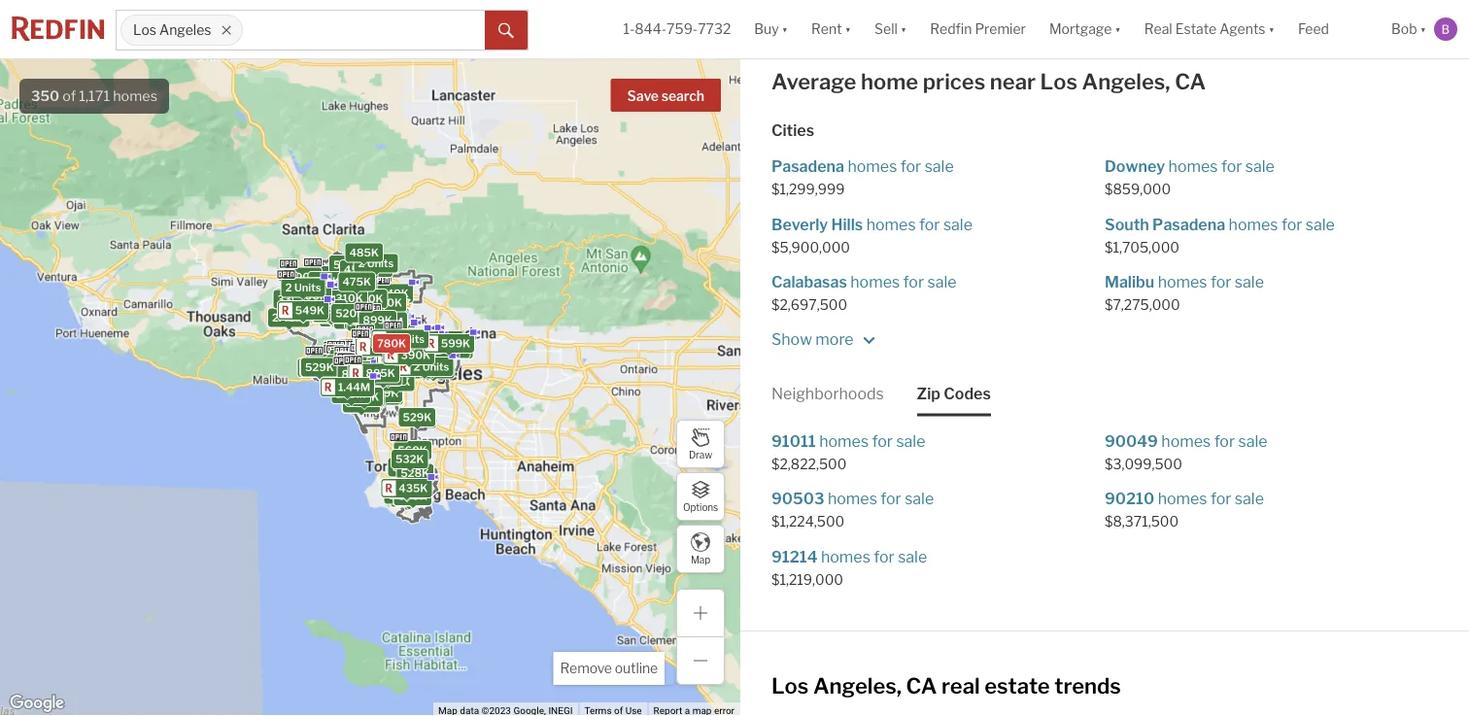 Task type: locate. For each thing, give the bounding box(es) containing it.
ore
[[830, 330, 854, 349]]

0 vertical spatial 529k
[[386, 344, 415, 357]]

for inside downey homes for sale $859,000
[[1222, 157, 1243, 176]]

559k down 470k
[[370, 389, 399, 402]]

for for downey
[[1222, 157, 1243, 176]]

1 horizontal spatial 490k
[[379, 344, 409, 356]]

▾ inside sell ▾ dropdown button
[[901, 21, 907, 37]]

660k
[[412, 354, 442, 367]]

sale for downey
[[1246, 157, 1275, 176]]

0 horizontal spatial 498k
[[341, 368, 371, 380]]

None search field
[[243, 11, 485, 50]]

sale inside 90503 homes for sale $1,224,500
[[905, 490, 934, 509]]

2 vertical spatial 545k
[[339, 362, 368, 375]]

0 horizontal spatial 515k
[[313, 275, 340, 288]]

homes inside malibu homes for sale $7,275,000
[[1158, 272, 1208, 291]]

650k
[[373, 296, 402, 309], [343, 306, 373, 319]]

homes down 90049 homes for sale $3,099,500
[[1158, 490, 1208, 509]]

600k
[[306, 298, 336, 310]]

1 vertical spatial 549k
[[401, 351, 430, 364]]

1.73m
[[337, 356, 368, 368]]

2 vertical spatial los
[[772, 673, 809, 700]]

buy ▾ button
[[743, 0, 800, 58]]

751k
[[370, 316, 397, 329]]

homes down 91011 homes for sale $2,822,500
[[828, 490, 878, 509]]

780k
[[377, 337, 406, 350]]

premier
[[975, 21, 1027, 37]]

homes down beverly hills homes for sale $5,900,000
[[851, 272, 900, 291]]

599k
[[441, 337, 471, 350], [437, 343, 466, 356], [367, 347, 397, 360], [374, 370, 403, 382], [398, 490, 428, 503], [398, 491, 428, 503]]

649k
[[372, 307, 402, 319], [357, 311, 387, 323], [382, 328, 411, 340], [391, 355, 420, 368], [369, 363, 398, 376], [341, 385, 370, 398]]

570k
[[348, 314, 377, 327], [430, 334, 459, 347], [391, 335, 420, 348]]

0 horizontal spatial 1.19m
[[324, 311, 354, 324]]

homes for 90503
[[828, 490, 878, 509]]

525k
[[362, 312, 390, 325]]

1 vertical spatial 559k
[[370, 389, 399, 402]]

500k
[[288, 271, 318, 283], [400, 467, 430, 480]]

$2,822,500
[[772, 456, 847, 473]]

450k
[[344, 264, 374, 276]]

homes inside 90210 homes for sale $8,371,500
[[1158, 490, 1208, 509]]

500k up '365k'
[[288, 271, 318, 283]]

▾ right agents
[[1269, 21, 1275, 37]]

1 vertical spatial pasadena
[[1153, 215, 1226, 234]]

0 vertical spatial 540k
[[401, 356, 431, 368]]

1 horizontal spatial pasadena
[[1153, 215, 1226, 234]]

559k down 669k
[[369, 370, 398, 382]]

0 horizontal spatial 629k
[[312, 269, 341, 282]]

▾ for rent ▾
[[845, 21, 852, 37]]

90210 homes for sale $8,371,500
[[1105, 490, 1265, 530]]

7.80m
[[362, 345, 396, 358]]

0 vertical spatial 785k
[[309, 302, 338, 315]]

pasadena up $1,299,999
[[772, 157, 845, 176]]

0 vertical spatial 435k
[[313, 303, 343, 316]]

0 vertical spatial 475k
[[343, 276, 371, 288]]

map button
[[677, 525, 725, 574]]

redfin
[[931, 21, 973, 37]]

homes right 'hills'
[[867, 215, 916, 234]]

1 horizontal spatial 849k
[[368, 351, 398, 364]]

1.09m
[[367, 338, 400, 351]]

1 vertical spatial 740k
[[381, 328, 410, 341]]

1 vertical spatial 695k
[[336, 354, 366, 367]]

5 units
[[350, 354, 386, 366]]

0 vertical spatial 490k
[[284, 299, 313, 311]]

for inside the 'calabasas homes for sale $2,697,500'
[[904, 272, 925, 291]]

homes right 1,171 at the left top of page
[[113, 87, 157, 105]]

buy
[[755, 21, 779, 37]]

1 ▾ from the left
[[782, 21, 789, 37]]

1.07m
[[372, 321, 404, 334]]

569k
[[392, 461, 422, 474]]

sale inside 91214 homes for sale $1,219,000
[[898, 547, 928, 566]]

500k down '532k'
[[400, 467, 430, 480]]

1 horizontal spatial 740k
[[381, 328, 410, 341]]

homes inside pasadena homes for sale $1,299,999
[[848, 157, 898, 176]]

▾ right the bob on the top right of page
[[1421, 21, 1427, 37]]

sale inside beverly hills homes for sale $5,900,000
[[944, 215, 973, 234]]

390k
[[401, 349, 431, 362]]

homes for 91214
[[821, 547, 871, 566]]

998k
[[352, 356, 381, 369]]

900k
[[408, 338, 438, 351]]

0 vertical spatial 629k
[[312, 269, 341, 282]]

3
[[388, 334, 395, 347], [395, 352, 402, 365], [343, 353, 350, 365], [404, 358, 411, 370], [403, 359, 410, 372], [408, 359, 415, 372], [404, 361, 412, 374], [340, 385, 347, 397]]

real
[[1145, 21, 1173, 37]]

499k
[[391, 350, 420, 363], [369, 387, 399, 400]]

0 horizontal spatial 740k
[[343, 305, 372, 318]]

0 vertical spatial 515k
[[313, 275, 340, 288]]

search
[[662, 88, 705, 105]]

homes down downey homes for sale $859,000
[[1229, 215, 1279, 234]]

map region
[[0, 17, 969, 716]]

0 vertical spatial 685k
[[378, 334, 407, 347]]

0 horizontal spatial ca
[[907, 673, 938, 700]]

pasadena inside south pasadena homes for sale $1,705,000
[[1153, 215, 1226, 234]]

0 vertical spatial ca
[[1176, 68, 1207, 94]]

860k
[[305, 361, 335, 374]]

1 horizontal spatial 520k
[[377, 336, 407, 348]]

0 horizontal spatial 475k
[[343, 276, 371, 288]]

sale for malibu
[[1235, 272, 1265, 291]]

0 vertical spatial 740k
[[343, 305, 372, 318]]

1 vertical spatial 850k
[[366, 352, 396, 365]]

sale inside the 'calabasas homes for sale $2,697,500'
[[928, 272, 957, 291]]

589k
[[365, 339, 395, 351], [393, 483, 422, 496]]

0 vertical spatial 589k
[[365, 339, 395, 351]]

1 horizontal spatial 498k
[[380, 337, 409, 350]]

homes up the "$3,099,500"
[[1162, 432, 1211, 451]]

1 horizontal spatial los
[[772, 673, 809, 700]]

units
[[367, 257, 394, 270], [362, 261, 389, 274], [346, 278, 373, 291], [294, 282, 321, 294], [319, 305, 346, 317], [292, 305, 318, 318], [324, 305, 351, 318], [323, 306, 350, 319], [320, 306, 347, 319], [378, 311, 405, 323], [398, 333, 425, 346], [397, 334, 424, 347], [384, 335, 411, 347], [391, 335, 418, 348], [373, 339, 400, 352], [367, 339, 394, 352], [382, 341, 409, 353], [442, 343, 469, 356], [431, 344, 458, 356], [370, 345, 397, 358], [354, 350, 381, 363], [405, 350, 432, 363], [355, 350, 381, 363], [354, 351, 380, 364], [396, 351, 423, 364], [353, 352, 380, 365], [354, 352, 380, 365], [404, 352, 431, 365], [354, 352, 380, 365], [353, 352, 380, 365], [352, 353, 379, 365], [341, 353, 368, 365], [361, 353, 388, 366], [360, 354, 386, 366], [362, 354, 388, 366], [361, 354, 388, 367], [372, 354, 398, 367], [362, 356, 389, 368], [413, 356, 439, 368], [413, 356, 440, 369], [419, 357, 446, 370], [414, 358, 441, 370], [414, 359, 441, 371], [413, 359, 439, 372], [418, 359, 444, 372], [416, 360, 443, 373], [423, 361, 449, 373], [414, 361, 441, 374], [311, 361, 338, 374], [349, 385, 376, 397]]

real estate agents ▾ link
[[1145, 0, 1275, 58]]

0 horizontal spatial 685k
[[346, 358, 375, 371]]

homes inside the 'calabasas homes for sale $2,697,500'
[[851, 272, 900, 291]]

▾ inside mortgage ▾ dropdown button
[[1115, 21, 1122, 37]]

0 horizontal spatial los
[[133, 22, 156, 38]]

homes up '$1,219,000'
[[821, 547, 871, 566]]

sale
[[925, 157, 954, 176], [1246, 157, 1275, 176], [944, 215, 973, 234], [1306, 215, 1336, 234], [928, 272, 957, 291], [1235, 272, 1265, 291], [897, 432, 926, 451], [1239, 432, 1268, 451], [905, 490, 934, 509], [1235, 490, 1265, 509], [898, 547, 928, 566]]

849k
[[316, 306, 346, 319], [368, 351, 398, 364]]

0 vertical spatial 695k
[[317, 307, 346, 319]]

user photo image
[[1435, 17, 1458, 41]]

365k
[[287, 284, 317, 297]]

homes up $7,275,000
[[1158, 272, 1208, 291]]

homes inside 91214 homes for sale $1,219,000
[[821, 547, 871, 566]]

▾
[[782, 21, 789, 37], [845, 21, 852, 37], [901, 21, 907, 37], [1115, 21, 1122, 37], [1269, 21, 1275, 37], [1421, 21, 1427, 37]]

for inside 91214 homes for sale $1,219,000
[[874, 547, 895, 566]]

1 horizontal spatial ca
[[1176, 68, 1207, 94]]

homes inside beverly hills homes for sale $5,900,000
[[867, 215, 916, 234]]

▾ right mortgage
[[1115, 21, 1122, 37]]

1 vertical spatial 815k
[[346, 352, 373, 364]]

submit search image
[[499, 23, 514, 39]]

475k down 528k at the bottom of the page
[[388, 488, 417, 501]]

1.20m
[[371, 316, 404, 328], [380, 334, 412, 347], [378, 336, 410, 349], [364, 339, 396, 352], [343, 358, 375, 370], [344, 358, 376, 370], [338, 361, 370, 374], [371, 370, 403, 382]]

for for pasadena
[[901, 157, 922, 176]]

for inside 90049 homes for sale $3,099,500
[[1215, 432, 1236, 451]]

1 horizontal spatial 475k
[[388, 488, 417, 501]]

$1,299,999
[[772, 181, 845, 198]]

0 vertical spatial 849k
[[316, 306, 346, 319]]

for inside malibu homes for sale $7,275,000
[[1211, 272, 1232, 291]]

2 ▾ from the left
[[845, 21, 852, 37]]

925k
[[366, 354, 395, 366]]

neighborhoods
[[772, 384, 884, 403]]

3.50m
[[416, 363, 450, 376]]

5
[[350, 354, 357, 366]]

0 horizontal spatial 595k
[[333, 259, 363, 271]]

1 horizontal spatial 1.19m
[[391, 352, 422, 365]]

average home prices near los angeles, ca
[[772, 68, 1207, 94]]

4 units
[[409, 357, 446, 370]]

sale inside south pasadena homes for sale $1,705,000
[[1306, 215, 1336, 234]]

0 vertical spatial 545k
[[336, 286, 365, 298]]

0 vertical spatial 425k
[[359, 267, 388, 280]]

1 vertical spatial ca
[[907, 673, 938, 700]]

homes for malibu
[[1158, 272, 1208, 291]]

850k
[[386, 335, 415, 348], [366, 352, 396, 365]]

690k
[[338, 313, 368, 326]]

▾ right sell
[[901, 21, 907, 37]]

1 horizontal spatial 595k
[[391, 347, 421, 360]]

for inside pasadena homes for sale $1,299,999
[[901, 157, 922, 176]]

ca left real at the right bottom
[[907, 673, 938, 700]]

homes inside 91011 homes for sale $2,822,500
[[820, 432, 869, 451]]

1 vertical spatial 499k
[[369, 387, 399, 400]]

549k
[[295, 304, 325, 317], [401, 351, 430, 364]]

1 vertical spatial 520k
[[377, 336, 407, 348]]

2 horizontal spatial los
[[1041, 68, 1078, 94]]

515k
[[313, 275, 340, 288], [410, 359, 437, 372], [369, 389, 397, 402]]

0 horizontal spatial pasadena
[[772, 157, 845, 176]]

6 ▾ from the left
[[1421, 21, 1427, 37]]

for inside 91011 homes for sale $2,822,500
[[873, 432, 893, 451]]

3 ▾ from the left
[[901, 21, 907, 37]]

sale inside malibu homes for sale $7,275,000
[[1235, 272, 1265, 291]]

sell ▾ button
[[863, 0, 919, 58]]

homes inside 90049 homes for sale $3,099,500
[[1162, 432, 1211, 451]]

sale inside 90210 homes for sale $8,371,500
[[1235, 490, 1265, 509]]

▾ right the rent
[[845, 21, 852, 37]]

1 horizontal spatial 515k
[[369, 389, 397, 402]]

draw button
[[677, 420, 725, 469]]

750k
[[369, 311, 398, 323], [341, 314, 370, 327], [377, 334, 406, 347]]

5 ▾ from the left
[[1269, 21, 1275, 37]]

▾ right buy
[[782, 21, 789, 37]]

homes inside downey homes for sale $859,000
[[1169, 157, 1219, 176]]

1 vertical spatial 515k
[[410, 359, 437, 372]]

0 vertical spatial 495k
[[295, 292, 324, 305]]

899k
[[363, 314, 393, 327], [379, 338, 408, 350], [368, 338, 398, 351], [346, 361, 376, 374], [344, 382, 374, 395]]

0 vertical spatial angeles,
[[1082, 68, 1171, 94]]

for for 91011
[[873, 432, 893, 451]]

1 horizontal spatial 629k
[[401, 350, 430, 363]]

0 horizontal spatial 490k
[[284, 299, 313, 311]]

0 horizontal spatial 500k
[[288, 271, 318, 283]]

for
[[901, 157, 922, 176], [1222, 157, 1243, 176], [920, 215, 941, 234], [1282, 215, 1303, 234], [904, 272, 925, 291], [1211, 272, 1232, 291], [873, 432, 893, 451], [1215, 432, 1236, 451], [881, 490, 902, 509], [1211, 490, 1232, 509], [874, 547, 895, 566]]

sale inside pasadena homes for sale $1,299,999
[[925, 157, 954, 176]]

homes for 90049
[[1162, 432, 1211, 451]]

789k
[[348, 314, 377, 327]]

sale inside 91011 homes for sale $2,822,500
[[897, 432, 926, 451]]

425k
[[359, 267, 388, 280], [343, 292, 372, 304]]

1 vertical spatial 500k
[[400, 467, 430, 480]]

sale for 90049
[[1239, 432, 1268, 451]]

▾ for sell ▾
[[901, 21, 907, 37]]

sale for 91214
[[898, 547, 928, 566]]

for for 90210
[[1211, 490, 1232, 509]]

▾ inside rent ▾ dropdown button
[[845, 21, 852, 37]]

0 vertical spatial 500k
[[288, 271, 318, 283]]

▾ inside buy ▾ dropdown button
[[782, 21, 789, 37]]

490k
[[284, 299, 313, 311], [379, 344, 409, 356]]

475k up 430k
[[343, 276, 371, 288]]

90049 homes for sale $3,099,500
[[1105, 432, 1268, 473]]

ca down estate
[[1176, 68, 1207, 94]]

670k
[[317, 307, 346, 320]]

los for los angeles
[[133, 22, 156, 38]]

sale inside 90049 homes for sale $3,099,500
[[1239, 432, 1268, 451]]

1 vertical spatial 1.19m
[[391, 352, 422, 365]]

1 vertical spatial 475k
[[388, 488, 417, 501]]

homes right the downey
[[1169, 157, 1219, 176]]

91011 homes for sale $2,822,500
[[772, 432, 926, 473]]

ca
[[1176, 68, 1207, 94], [907, 673, 938, 700]]

1.03m
[[352, 358, 384, 371]]

0 vertical spatial 520k
[[336, 307, 365, 320]]

pasadena down downey homes for sale $859,000
[[1153, 215, 1226, 234]]

rent ▾
[[812, 21, 852, 37]]

0 vertical spatial pasadena
[[772, 157, 845, 176]]

0 horizontal spatial 520k
[[336, 307, 365, 320]]

605k
[[397, 351, 426, 363]]

1.44m
[[338, 381, 371, 394]]

559k
[[369, 370, 398, 382], [370, 389, 399, 402]]

homes up 'hills'
[[848, 157, 898, 176]]

$1,705,000
[[1105, 239, 1180, 256]]

redfin premier
[[931, 21, 1027, 37]]

1 vertical spatial 435k
[[399, 482, 428, 495]]

1 vertical spatial 540k
[[393, 483, 423, 495]]

homes inside 90503 homes for sale $1,224,500
[[828, 490, 878, 509]]

0 horizontal spatial 549k
[[295, 304, 325, 317]]

sale inside downey homes for sale $859,000
[[1246, 157, 1275, 176]]

0 horizontal spatial 849k
[[316, 306, 346, 319]]

$2,697,500
[[772, 297, 848, 313]]

cities
[[772, 121, 815, 140]]

310k
[[336, 292, 363, 305]]

homes for 91011
[[820, 432, 869, 451]]

average
[[772, 68, 857, 94]]

1 horizontal spatial 549k
[[401, 351, 430, 364]]

1 horizontal spatial 685k
[[378, 334, 407, 347]]

629k
[[312, 269, 341, 282], [401, 350, 430, 363]]

950k
[[352, 315, 381, 328], [362, 316, 391, 329]]

4 ▾ from the left
[[1115, 21, 1122, 37]]

2 vertical spatial 515k
[[369, 389, 397, 402]]

715k
[[345, 305, 372, 318]]

for for 90049
[[1215, 432, 1236, 451]]

homes up $2,822,500
[[820, 432, 869, 451]]

1 vertical spatial 545k
[[359, 307, 388, 320]]

for inside 90503 homes for sale $1,224,500
[[881, 490, 902, 509]]

for inside 90210 homes for sale $8,371,500
[[1211, 490, 1232, 509]]



Task type: describe. For each thing, give the bounding box(es) containing it.
0 vertical spatial 549k
[[295, 304, 325, 317]]

feed button
[[1287, 0, 1380, 58]]

sale for calabasas
[[928, 272, 957, 291]]

430k
[[343, 291, 373, 304]]

493k
[[285, 293, 314, 306]]

0 horizontal spatial 435k
[[313, 303, 343, 316]]

1 vertical spatial 425k
[[343, 292, 372, 304]]

2 horizontal spatial 515k
[[410, 359, 437, 372]]

estate
[[1176, 21, 1217, 37]]

sale for 90503
[[905, 490, 934, 509]]

downey
[[1105, 157, 1166, 176]]

hills
[[832, 215, 863, 234]]

1 vertical spatial 1.10m
[[349, 390, 380, 403]]

homes for calabasas
[[851, 272, 900, 291]]

1 vertical spatial 595k
[[391, 347, 421, 360]]

0 vertical spatial 498k
[[380, 337, 409, 350]]

1 vertical spatial los
[[1041, 68, 1078, 94]]

735k
[[410, 359, 438, 371]]

0 vertical spatial 499k
[[391, 350, 420, 363]]

90503 homes for sale $1,224,500
[[772, 490, 934, 530]]

los angeles
[[133, 22, 211, 38]]

2 vertical spatial 529k
[[403, 411, 432, 424]]

355k
[[348, 299, 377, 312]]

528k
[[401, 467, 430, 480]]

remove outline button
[[554, 652, 665, 685]]

775k
[[382, 375, 410, 388]]

cities heading
[[772, 120, 1439, 142]]

0 vertical spatial 559k
[[369, 370, 398, 382]]

1 vertical spatial 495k
[[315, 306, 344, 319]]

downey homes for sale $859,000
[[1105, 157, 1275, 198]]

530k
[[312, 302, 341, 315]]

469k
[[298, 291, 328, 304]]

real estate agents ▾
[[1145, 21, 1275, 37]]

for for 90503
[[881, 490, 902, 509]]

sale for 91011
[[897, 432, 926, 451]]

779k
[[400, 343, 428, 355]]

mortgage ▾
[[1050, 21, 1122, 37]]

codes
[[944, 384, 991, 403]]

539k
[[289, 305, 318, 317]]

calabasas homes for sale $2,697,500
[[772, 272, 957, 313]]

pasadena inside pasadena homes for sale $1,299,999
[[772, 157, 845, 176]]

1 horizontal spatial 570k
[[391, 335, 420, 348]]

838k
[[336, 308, 366, 320]]

for for calabasas
[[904, 272, 925, 291]]

669k
[[374, 357, 404, 369]]

350k
[[340, 280, 369, 293]]

479k
[[337, 292, 366, 305]]

532k
[[396, 453, 424, 466]]

1 horizontal spatial 435k
[[399, 482, 428, 495]]

2 horizontal spatial 570k
[[430, 334, 459, 347]]

1 vertical spatial 785k
[[335, 350, 364, 363]]

799k
[[406, 332, 435, 345]]

trends
[[1055, 673, 1122, 700]]

zip codes element
[[917, 368, 991, 416]]

remove los angeles image
[[221, 24, 232, 36]]

449k
[[415, 358, 445, 370]]

819k
[[372, 315, 400, 327]]

1 vertical spatial 589k
[[393, 483, 422, 496]]

1 vertical spatial 685k
[[346, 358, 375, 371]]

angeles
[[159, 22, 211, 38]]

1.63m
[[378, 346, 410, 358]]

mortgage ▾ button
[[1038, 0, 1133, 58]]

798k
[[335, 351, 363, 364]]

1.45m
[[367, 341, 399, 353]]

0 vertical spatial 850k
[[386, 335, 415, 348]]

m
[[816, 330, 830, 349]]

remove outline
[[560, 661, 658, 677]]

0 vertical spatial 815k
[[371, 337, 398, 350]]

sell ▾ button
[[875, 0, 907, 58]]

options button
[[677, 472, 725, 521]]

near
[[990, 68, 1036, 94]]

335k
[[277, 293, 306, 306]]

1 vertical spatial 529k
[[305, 361, 334, 374]]

1 vertical spatial 490k
[[379, 344, 409, 356]]

sale for 90210
[[1235, 490, 1265, 509]]

of
[[63, 87, 76, 105]]

1.70m
[[334, 356, 366, 369]]

for inside south pasadena homes for sale $1,705,000
[[1282, 215, 1303, 234]]

668k
[[365, 347, 394, 359]]

sale for pasadena
[[925, 157, 954, 176]]

zip
[[917, 384, 941, 403]]

2.40m
[[330, 358, 364, 371]]

350 of 1,171 homes
[[31, 87, 157, 105]]

google image
[[5, 691, 69, 716]]

▾ for mortgage ▾
[[1115, 21, 1122, 37]]

1 vertical spatial 629k
[[401, 350, 430, 363]]

homes for downey
[[1169, 157, 1219, 176]]

0 vertical spatial 1.10m
[[372, 337, 402, 350]]

homes inside south pasadena homes for sale $1,705,000
[[1229, 215, 1279, 234]]

malibu
[[1105, 272, 1155, 291]]

968k
[[345, 365, 375, 377]]

1.52m
[[357, 354, 389, 367]]

save
[[628, 88, 659, 105]]

0 horizontal spatial 570k
[[348, 314, 377, 327]]

675k
[[347, 396, 376, 409]]

480k
[[399, 350, 429, 363]]

for inside beverly hills homes for sale $5,900,000
[[920, 215, 941, 234]]

▾ for bob ▾
[[1421, 21, 1427, 37]]

feed
[[1299, 21, 1330, 37]]

0 vertical spatial 595k
[[333, 259, 363, 271]]

1 vertical spatial 849k
[[368, 351, 398, 364]]

los for los angeles, ca real estate trends
[[772, 673, 809, 700]]

south pasadena homes for sale $1,705,000
[[1105, 215, 1336, 256]]

0 vertical spatial 485k
[[350, 246, 379, 259]]

outline
[[615, 661, 658, 677]]

$1,219,000
[[772, 571, 844, 588]]

$859,000
[[1105, 181, 1171, 198]]

$8,371,500
[[1105, 514, 1179, 530]]

700k
[[350, 391, 379, 403]]

585k
[[321, 283, 351, 296]]

real estate agents ▾ button
[[1133, 0, 1287, 58]]

1 vertical spatial 498k
[[341, 368, 371, 380]]

999k
[[339, 359, 369, 371]]

470k
[[381, 376, 411, 388]]

prices
[[923, 68, 986, 94]]

879k
[[395, 491, 424, 504]]

927k
[[408, 358, 436, 370]]

south
[[1105, 215, 1150, 234]]

bob ▾
[[1392, 21, 1427, 37]]

▾ inside real estate agents ▾ link
[[1269, 21, 1275, 37]]

homes for pasadena
[[848, 157, 898, 176]]

for for malibu
[[1211, 272, 1232, 291]]

▾ for buy ▾
[[782, 21, 789, 37]]

1 horizontal spatial 500k
[[400, 467, 430, 480]]

1 vertical spatial 485k
[[349, 314, 378, 327]]

for for 91214
[[874, 547, 895, 566]]

neighborhoods element
[[772, 368, 884, 416]]

4.00m
[[347, 350, 382, 362]]

460k
[[338, 299, 367, 311]]

mortgage
[[1050, 21, 1112, 37]]

map
[[691, 554, 711, 566]]

$7,275,000
[[1105, 297, 1181, 313]]

620k
[[369, 340, 399, 353]]

759-
[[667, 21, 698, 37]]

1 horizontal spatial angeles,
[[1082, 68, 1171, 94]]

1 vertical spatial angeles,
[[814, 673, 902, 700]]

350
[[31, 87, 60, 105]]

homes for 90210
[[1158, 490, 1208, 509]]

1.23m
[[355, 356, 387, 369]]

1-
[[624, 21, 635, 37]]

90049
[[1105, 432, 1159, 451]]

beverly hills homes for sale $5,900,000
[[772, 215, 973, 256]]

800k
[[367, 342, 397, 354]]

0 vertical spatial 1.19m
[[324, 311, 354, 324]]

sell
[[875, 21, 898, 37]]



Task type: vqa. For each thing, say whether or not it's contained in the screenshot.
second Nov from right
no



